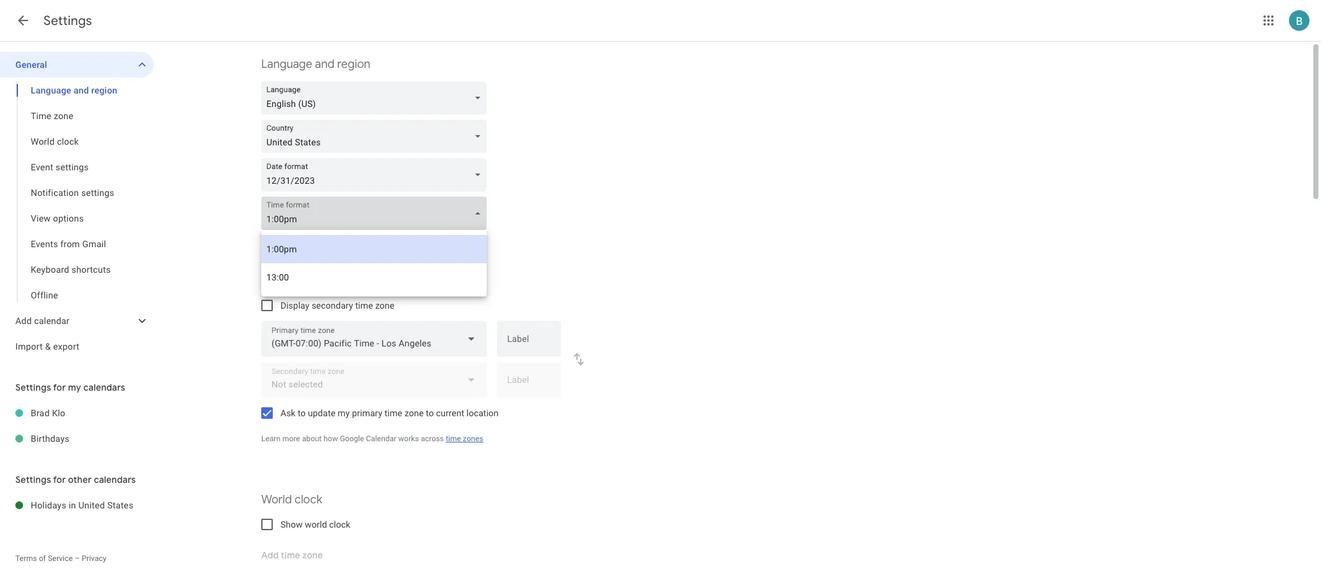 Task type: describe. For each thing, give the bounding box(es) containing it.
0 vertical spatial clock
[[57, 136, 79, 147]]

1 vertical spatial clock
[[295, 493, 322, 507]]

more
[[282, 434, 300, 443]]

for for other
[[53, 474, 66, 486]]

birthdays tree item
[[0, 426, 154, 452]]

export
[[53, 341, 79, 352]]

learn more about how google calendar works across time zones
[[261, 434, 483, 443]]

keyboard
[[31, 265, 69, 275]]

1 horizontal spatial time
[[261, 274, 287, 288]]

holidays
[[31, 500, 66, 510]]

1 horizontal spatial my
[[338, 408, 350, 418]]

brad klo
[[31, 408, 65, 418]]

calendars for settings for other calendars
[[94, 474, 136, 486]]

terms of service link
[[15, 554, 73, 563]]

states
[[107, 500, 133, 510]]

zone up display
[[289, 274, 314, 288]]

settings for my calendars tree
[[0, 400, 154, 452]]

2 to from the left
[[426, 408, 434, 418]]

terms of service – privacy
[[15, 554, 106, 563]]

ask to update my primary time zone to current location
[[281, 408, 499, 418]]

view options
[[31, 213, 84, 224]]

brad
[[31, 408, 50, 418]]

settings for other calendars
[[15, 474, 136, 486]]

privacy link
[[82, 554, 106, 563]]

&
[[45, 341, 51, 352]]

1 horizontal spatial world clock
[[261, 493, 322, 507]]

calendars for settings for my calendars
[[83, 382, 125, 393]]

gmail
[[82, 239, 106, 249]]

zones
[[463, 434, 483, 443]]

shortcuts
[[72, 265, 111, 275]]

–
[[75, 554, 80, 563]]

holidays in united states link
[[31, 493, 154, 518]]

options
[[53, 213, 84, 224]]

offline
[[31, 290, 58, 300]]

settings for my calendars
[[15, 382, 125, 393]]

terms
[[15, 554, 37, 563]]

import
[[15, 341, 43, 352]]

time format list box
[[261, 230, 487, 297]]

united
[[78, 500, 105, 510]]

settings for notification settings
[[81, 188, 114, 198]]

update
[[308, 408, 336, 418]]

and inside group
[[74, 85, 89, 95]]

language and region inside group
[[31, 85, 117, 95]]

of
[[39, 554, 46, 563]]

1 vertical spatial language
[[31, 85, 71, 95]]

add
[[15, 316, 32, 326]]

in
[[69, 500, 76, 510]]

zone down '13:00' option
[[375, 300, 394, 311]]

zone up works
[[405, 408, 424, 418]]

ask
[[281, 408, 296, 418]]

keyboard shortcuts
[[31, 265, 111, 275]]

time zone inside group
[[31, 111, 73, 121]]

1 horizontal spatial and
[[315, 57, 335, 72]]

0 vertical spatial region
[[337, 57, 370, 72]]

group containing language and region
[[0, 78, 154, 308]]

other
[[68, 474, 92, 486]]

show
[[281, 519, 303, 530]]

view
[[31, 213, 51, 224]]

world clock inside group
[[31, 136, 79, 147]]

2 horizontal spatial time
[[446, 434, 461, 443]]

klo
[[52, 408, 65, 418]]

holidays in united states tree item
[[0, 493, 154, 518]]

notification settings
[[31, 188, 114, 198]]

show world clock
[[281, 519, 350, 530]]

across
[[421, 434, 444, 443]]



Task type: locate. For each thing, give the bounding box(es) containing it.
0 horizontal spatial language
[[31, 85, 71, 95]]

my
[[68, 382, 81, 393], [338, 408, 350, 418]]

world clock up show
[[261, 493, 322, 507]]

to left current
[[426, 408, 434, 418]]

0 vertical spatial settings
[[44, 13, 92, 29]]

tree
[[0, 52, 154, 359]]

for up klo
[[53, 382, 66, 393]]

0 horizontal spatial my
[[68, 382, 81, 393]]

clock right world
[[329, 519, 350, 530]]

0 vertical spatial world
[[31, 136, 55, 147]]

0 horizontal spatial time
[[355, 300, 373, 311]]

0 vertical spatial time
[[31, 111, 51, 121]]

for left other
[[53, 474, 66, 486]]

current
[[436, 408, 464, 418]]

time inside group
[[31, 111, 51, 121]]

event
[[31, 162, 53, 172]]

privacy
[[82, 554, 106, 563]]

0 horizontal spatial time zone
[[31, 111, 73, 121]]

1 horizontal spatial language
[[261, 57, 312, 72]]

1 vertical spatial calendars
[[94, 474, 136, 486]]

0 vertical spatial time zone
[[31, 111, 73, 121]]

go back image
[[15, 13, 31, 28]]

world inside group
[[31, 136, 55, 147]]

settings right go back image
[[44, 13, 92, 29]]

works
[[398, 434, 419, 443]]

display
[[281, 300, 309, 311]]

clock up show world clock
[[295, 493, 322, 507]]

language and region
[[261, 57, 370, 72], [31, 85, 117, 95]]

13:00 option
[[261, 263, 487, 291]]

clock
[[57, 136, 79, 147], [295, 493, 322, 507], [329, 519, 350, 530]]

time
[[355, 300, 373, 311], [385, 408, 402, 418], [446, 434, 461, 443]]

time up display
[[261, 274, 287, 288]]

google
[[340, 434, 364, 443]]

my right update
[[338, 408, 350, 418]]

0 vertical spatial for
[[53, 382, 66, 393]]

1 vertical spatial for
[[53, 474, 66, 486]]

region
[[337, 57, 370, 72], [91, 85, 117, 95]]

service
[[48, 554, 73, 563]]

1 to from the left
[[298, 408, 306, 418]]

settings for event settings
[[56, 162, 89, 172]]

world up show
[[261, 493, 292, 507]]

2 horizontal spatial clock
[[329, 519, 350, 530]]

world up event
[[31, 136, 55, 147]]

1 horizontal spatial time zone
[[261, 274, 314, 288]]

1 horizontal spatial to
[[426, 408, 434, 418]]

events
[[31, 239, 58, 249]]

settings for settings for my calendars
[[15, 382, 51, 393]]

group
[[0, 78, 154, 308]]

1 vertical spatial region
[[91, 85, 117, 95]]

Label for secondary time zone. text field
[[507, 375, 551, 393]]

1 vertical spatial language and region
[[31, 85, 117, 95]]

1:00pm option
[[261, 235, 487, 263]]

1 for from the top
[[53, 382, 66, 393]]

2 vertical spatial time
[[446, 434, 461, 443]]

0 horizontal spatial language and region
[[31, 85, 117, 95]]

1 vertical spatial time zone
[[261, 274, 314, 288]]

settings for settings for other calendars
[[15, 474, 51, 486]]

primary
[[352, 408, 382, 418]]

time zones link
[[446, 434, 483, 443]]

1 vertical spatial and
[[74, 85, 89, 95]]

notification
[[31, 188, 79, 198]]

1 vertical spatial time
[[385, 408, 402, 418]]

0 horizontal spatial world
[[31, 136, 55, 147]]

1 vertical spatial settings
[[15, 382, 51, 393]]

0 horizontal spatial time
[[31, 111, 51, 121]]

0 horizontal spatial to
[[298, 408, 306, 418]]

calendars up states
[[94, 474, 136, 486]]

0 vertical spatial calendars
[[83, 382, 125, 393]]

0 vertical spatial my
[[68, 382, 81, 393]]

time up event
[[31, 111, 51, 121]]

0 horizontal spatial clock
[[57, 136, 79, 147]]

1 vertical spatial time
[[261, 274, 287, 288]]

1 horizontal spatial world
[[261, 493, 292, 507]]

1 vertical spatial world clock
[[261, 493, 322, 507]]

and
[[315, 57, 335, 72], [74, 85, 89, 95]]

how
[[324, 434, 338, 443]]

for
[[53, 382, 66, 393], [53, 474, 66, 486]]

region inside group
[[91, 85, 117, 95]]

display secondary time zone
[[281, 300, 394, 311]]

import & export
[[15, 341, 79, 352]]

time down '13:00' option
[[355, 300, 373, 311]]

to right ask
[[298, 408, 306, 418]]

settings
[[56, 162, 89, 172], [81, 188, 114, 198]]

time right 'primary'
[[385, 408, 402, 418]]

birthdays
[[31, 434, 70, 444]]

2 for from the top
[[53, 474, 66, 486]]

settings for settings
[[44, 13, 92, 29]]

Label for primary time zone. text field
[[507, 334, 551, 352]]

1 horizontal spatial region
[[337, 57, 370, 72]]

zone
[[54, 111, 73, 121], [289, 274, 314, 288], [375, 300, 394, 311], [405, 408, 424, 418]]

0 vertical spatial settings
[[56, 162, 89, 172]]

time
[[31, 111, 51, 121], [261, 274, 287, 288]]

settings up brad
[[15, 382, 51, 393]]

0 vertical spatial world clock
[[31, 136, 79, 147]]

0 vertical spatial and
[[315, 57, 335, 72]]

birthdays link
[[31, 426, 154, 452]]

settings up notification settings in the top left of the page
[[56, 162, 89, 172]]

0 horizontal spatial region
[[91, 85, 117, 95]]

1 horizontal spatial clock
[[295, 493, 322, 507]]

brad klo tree item
[[0, 400, 154, 426]]

from
[[60, 239, 80, 249]]

2 vertical spatial settings
[[15, 474, 51, 486]]

time left zones
[[446, 434, 461, 443]]

calendar
[[34, 316, 70, 326]]

my up brad klo tree item
[[68, 382, 81, 393]]

secondary
[[312, 300, 353, 311]]

time zone up display
[[261, 274, 314, 288]]

learn
[[261, 434, 281, 443]]

calendars up brad klo tree item
[[83, 382, 125, 393]]

0 vertical spatial time
[[355, 300, 373, 311]]

1 horizontal spatial time
[[385, 408, 402, 418]]

world clock
[[31, 136, 79, 147], [261, 493, 322, 507]]

general tree item
[[0, 52, 154, 78]]

zone up event settings
[[54, 111, 73, 121]]

calendar
[[366, 434, 397, 443]]

location
[[467, 408, 499, 418]]

language
[[261, 57, 312, 72], [31, 85, 71, 95]]

settings up options on the top left of the page
[[81, 188, 114, 198]]

holidays in united states
[[31, 500, 133, 510]]

time zone
[[31, 111, 73, 121], [261, 274, 314, 288]]

settings heading
[[44, 13, 92, 29]]

0 horizontal spatial world clock
[[31, 136, 79, 147]]

1 vertical spatial settings
[[81, 188, 114, 198]]

time zone up event settings
[[31, 111, 73, 121]]

0 vertical spatial language and region
[[261, 57, 370, 72]]

add calendar
[[15, 316, 70, 326]]

0 vertical spatial language
[[261, 57, 312, 72]]

None field
[[261, 81, 492, 115], [261, 120, 492, 153], [261, 158, 492, 192], [261, 197, 492, 230], [261, 321, 487, 357], [261, 81, 492, 115], [261, 120, 492, 153], [261, 158, 492, 192], [261, 197, 492, 230], [261, 321, 487, 357]]

1 vertical spatial world
[[261, 493, 292, 507]]

1 horizontal spatial language and region
[[261, 57, 370, 72]]

tree containing general
[[0, 52, 154, 359]]

event settings
[[31, 162, 89, 172]]

world
[[305, 519, 327, 530]]

world
[[31, 136, 55, 147], [261, 493, 292, 507]]

general
[[15, 60, 47, 70]]

about
[[302, 434, 322, 443]]

settings up holidays
[[15, 474, 51, 486]]

for for my
[[53, 382, 66, 393]]

to
[[298, 408, 306, 418], [426, 408, 434, 418]]

events from gmail
[[31, 239, 106, 249]]

0 horizontal spatial and
[[74, 85, 89, 95]]

world clock up event settings
[[31, 136, 79, 147]]

calendars
[[83, 382, 125, 393], [94, 474, 136, 486]]

clock up event settings
[[57, 136, 79, 147]]

settings
[[44, 13, 92, 29], [15, 382, 51, 393], [15, 474, 51, 486]]

2 vertical spatial clock
[[329, 519, 350, 530]]

1 vertical spatial my
[[338, 408, 350, 418]]



Task type: vqa. For each thing, say whether or not it's contained in the screenshot.
and
yes



